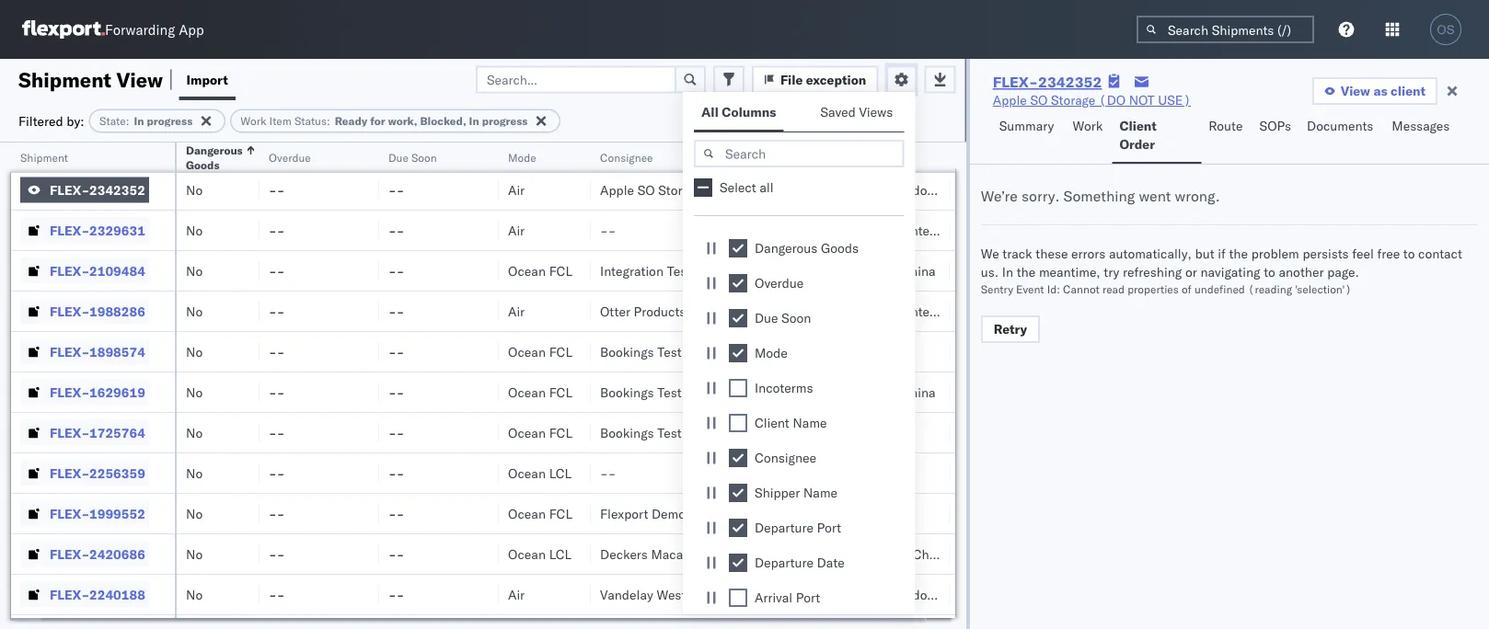 Task type: vqa. For each thing, say whether or not it's contained in the screenshot.
to to the bottom
yes



Task type: describe. For each thing, give the bounding box(es) containing it.
ocean fcl for flex-1725764
[[508, 425, 573, 441]]

we're sorry. something went wrong.
[[981, 187, 1221, 205]]

flex-2109484 button
[[20, 258, 149, 284]]

flexport demo shipper co. for 1629619
[[720, 384, 876, 401]]

2 horizontal spatial (do
[[1099, 92, 1126, 108]]

view as client button
[[1313, 77, 1438, 105]]

flex-1898574 button
[[20, 339, 149, 365]]

2 horizontal spatial so
[[1031, 92, 1048, 108]]

bookings test consignee for flex-1629619
[[600, 384, 747, 401]]

meantime,
[[1039, 264, 1101, 280]]

0 horizontal spatial the
[[1017, 264, 1036, 280]]

bookings for flex-1725764
[[600, 425, 654, 441]]

zhou
[[848, 303, 878, 320]]

co. for 1629619
[[858, 384, 876, 401]]

tech
[[794, 303, 821, 320]]

0 vertical spatial due soon
[[389, 151, 437, 164]]

saved
[[821, 104, 856, 120]]

0 horizontal spatial use)
[[766, 182, 799, 198]]

fcl for flex-1629619
[[549, 384, 573, 401]]

flex-2240188
[[50, 587, 145, 603]]

app
[[179, 21, 204, 38]]

consignee down client name
[[755, 450, 817, 466]]

shanghai, china for flex-1629619
[[840, 384, 936, 401]]

1 vertical spatial name
[[793, 415, 827, 431]]

0 horizontal spatial view
[[116, 67, 163, 92]]

1 horizontal spatial in
[[469, 114, 479, 128]]

dangerous inside button
[[186, 143, 243, 157]]

flex-1988286
[[50, 303, 145, 320]]

flex- for flex-1988286 button
[[50, 303, 89, 320]]

2 horizontal spatial storage
[[1051, 92, 1096, 108]]

flex- for the flex-2310566 button
[[50, 141, 89, 157]]

flex- for flex-2420686 "button"
[[50, 546, 89, 563]]

ocean for 2420686
[[508, 546, 546, 563]]

2 vertical spatial departure
[[755, 555, 814, 571]]

flex-1898574
[[50, 344, 145, 360]]

name inside "button"
[[762, 151, 791, 164]]

or
[[1186, 264, 1198, 280]]

1 vertical spatial port
[[817, 520, 842, 536]]

1 vertical spatial departure
[[755, 520, 814, 536]]

we're
[[981, 187, 1018, 205]]

bookings for flex-1629619
[[600, 384, 654, 401]]

ocean for 1999552
[[508, 506, 546, 522]]

2240188
[[89, 587, 145, 603]]

retry button
[[981, 316, 1041, 343]]

flex-2109484
[[50, 263, 145, 279]]

2 vertical spatial name
[[804, 485, 838, 501]]

no for flex-1725764
[[186, 425, 203, 441]]

by:
[[67, 113, 84, 129]]

shipper down incoterms
[[809, 425, 854, 441]]

guangzhou,
[[840, 546, 910, 563]]

no for flex-2342352
[[186, 182, 203, 198]]

flex- for the flex-1629619 button
[[50, 384, 89, 401]]

ocean for 1725764
[[508, 425, 546, 441]]

ocean fcl for flex-1999552
[[508, 506, 573, 522]]

sops
[[1260, 118, 1292, 134]]

flexport for 1725764
[[720, 425, 768, 441]]

fung
[[739, 303, 768, 320]]

work item status : ready for work, blocked, in progress
[[241, 114, 528, 128]]

flex-1999552 button
[[20, 501, 149, 527]]

read
[[1103, 282, 1125, 296]]

port inside button
[[893, 151, 914, 164]]

ocean lcl for --
[[508, 465, 572, 482]]

1 progress from the left
[[147, 114, 193, 128]]

flex- for 'flex-2240188' button
[[50, 587, 89, 603]]

lcl for deckers
[[549, 546, 572, 563]]

another
[[1279, 264, 1325, 280]]

1 vertical spatial goods
[[821, 240, 859, 256]]

china for flex-1629619
[[902, 384, 936, 401]]

saved views
[[821, 104, 893, 120]]

ocean for 1898574
[[508, 344, 546, 360]]

summary
[[1000, 118, 1055, 134]]

select all
[[720, 180, 774, 196]]

2 horizontal spatial use)
[[1159, 92, 1192, 108]]

status
[[295, 114, 327, 128]]

1 horizontal spatial due
[[755, 310, 779, 326]]

ocean fcl for flex-1629619
[[508, 384, 573, 401]]

air for otter products, llc
[[508, 303, 525, 320]]

macau
[[651, 546, 691, 563]]

consignee button
[[591, 146, 692, 165]]

china down zhou
[[854, 344, 888, 360]]

fcl for flex-1999552
[[549, 506, 573, 522]]

flex-1725764
[[50, 425, 145, 441]]

ocean for 2256359
[[508, 465, 546, 482]]

co. for 1725764
[[858, 425, 876, 441]]

1 horizontal spatial apple
[[720, 182, 754, 198]]

1898574
[[89, 344, 145, 360]]

flex- for flex-1999552 button at the left bottom of page
[[50, 506, 89, 522]]

documents
[[1308, 118, 1374, 134]]

flex-2256359 button
[[20, 461, 149, 487]]

0 horizontal spatial storage
[[659, 182, 703, 198]]

no for flex-2256359
[[186, 465, 203, 482]]

products,
[[634, 303, 690, 320]]

client for client order
[[1120, 118, 1157, 134]]

resize handle column header for shipment
[[153, 143, 175, 630]]

shipper down bookings test shipper china
[[809, 384, 854, 401]]

shipper inside "button"
[[720, 151, 759, 164]]

1 vertical spatial mode
[[755, 345, 788, 361]]

all
[[760, 180, 774, 196]]

flex-1629619
[[50, 384, 145, 401]]

flexport demo shipper co. for 1725764
[[720, 425, 876, 441]]

flex-2342352 button
[[20, 177, 149, 203]]

shipper up new test entity
[[755, 485, 800, 501]]

shipment button
[[11, 146, 157, 165]]

file exception
[[781, 71, 867, 87]]

1 horizontal spatial storage
[[778, 182, 823, 198]]

client for client name
[[755, 415, 790, 431]]

view as client
[[1341, 83, 1426, 99]]

deckers macau limited(test)
[[600, 546, 776, 563]]

ocean for 2109484
[[508, 263, 546, 279]]

0 horizontal spatial due
[[389, 151, 409, 164]]

departure date
[[755, 555, 845, 571]]

2420686
[[89, 546, 145, 563]]

us.
[[981, 264, 999, 280]]

event
[[1017, 282, 1045, 296]]

2 horizontal spatial apple
[[993, 92, 1027, 108]]

2109484
[[89, 263, 145, 279]]

select
[[720, 180, 757, 196]]

limited(test)
[[694, 546, 776, 563]]

apple so storage (do not use) down search text box
[[720, 182, 918, 198]]

all columns button
[[694, 96, 784, 132]]

fcl for flex-1898574
[[549, 344, 573, 360]]

0 horizontal spatial in
[[134, 114, 144, 128]]

1725764
[[89, 425, 145, 441]]

client order
[[1120, 118, 1157, 152]]

something
[[1064, 187, 1136, 205]]

sentry
[[981, 282, 1014, 296]]

messages
[[1393, 118, 1451, 134]]

2256359
[[89, 465, 145, 482]]

not inside apple so storage (do not use) link
[[1129, 92, 1155, 108]]

client
[[1391, 83, 1426, 99]]

demo for 1725764
[[772, 425, 806, 441]]

apple so storage (do not use) up work button
[[993, 92, 1192, 108]]

columns
[[722, 104, 777, 120]]

0 horizontal spatial to
[[1264, 264, 1276, 280]]

flex-1988286 button
[[20, 299, 149, 325]]

forwarding app
[[105, 21, 204, 38]]

2 : from the left
[[327, 114, 330, 128]]

consignee for flex-1898574
[[685, 344, 747, 360]]

flex- for flex-2256359 button
[[50, 465, 89, 482]]

deckers
[[600, 546, 648, 563]]

no for flex-2420686
[[186, 546, 203, 563]]

flex-1629619 button
[[20, 380, 149, 406]]

mode inside "button"
[[508, 151, 537, 164]]

no for flex-1898574
[[186, 344, 203, 360]]

2 vertical spatial port
[[796, 590, 821, 606]]

flex-2240188 button
[[20, 582, 149, 608]]

saved views button
[[813, 96, 905, 132]]

undefined
[[1195, 282, 1246, 296]]

resize handle column header for consignee
[[689, 143, 711, 630]]

ocean for 1629619
[[508, 384, 546, 401]]

4 resize handle column header from the left
[[477, 143, 499, 630]]

0 vertical spatial to
[[1404, 246, 1416, 262]]

1 air from the top
[[508, 141, 525, 157]]

flex-1999552
[[50, 506, 145, 522]]

shipper name button
[[711, 146, 812, 165]]

air for apple so storage (do not use)
[[508, 182, 525, 198]]

item
[[269, 114, 292, 128]]

properties
[[1128, 282, 1179, 296]]

flexport for 1629619
[[720, 384, 768, 401]]

1 vertical spatial soon
[[782, 310, 812, 326]]

work button
[[1066, 110, 1113, 164]]

co
[[881, 303, 897, 320]]

flexport. image
[[22, 20, 105, 39]]

swarovski
[[720, 141, 779, 157]]

1 : from the left
[[126, 114, 129, 128]]

new
[[720, 506, 746, 522]]

views
[[859, 104, 893, 120]]

shipment view
[[18, 67, 163, 92]]

state
[[100, 114, 126, 128]]

try
[[1104, 264, 1120, 280]]

0 horizontal spatial so
[[638, 182, 655, 198]]



Task type: locate. For each thing, give the bounding box(es) containing it.
work for work
[[1073, 118, 1103, 134]]

if
[[1218, 246, 1226, 262]]

2 bookings test consignee from the top
[[600, 384, 747, 401]]

china down ltd
[[902, 384, 936, 401]]

automatically,
[[1109, 246, 1192, 262]]

due down work,
[[389, 151, 409, 164]]

resize handle column header
[[153, 143, 175, 630], [238, 143, 260, 630], [357, 143, 379, 630], [477, 143, 499, 630], [569, 143, 591, 630], [689, 143, 711, 630], [808, 143, 831, 630], [928, 143, 950, 630]]

2 no from the top
[[186, 182, 203, 198]]

china
[[902, 263, 936, 279], [854, 344, 888, 360], [902, 384, 936, 401], [913, 546, 948, 563]]

flex- inside flex-2256359 button
[[50, 465, 89, 482]]

no right '1898574'
[[186, 344, 203, 360]]

3 air from the top
[[508, 222, 525, 238]]

bookings test shipper china
[[720, 344, 888, 360]]

fcl for flex-1725764
[[549, 425, 573, 441]]

departure up arrival port
[[755, 555, 814, 571]]

these
[[1036, 246, 1069, 262]]

1 vertical spatial shanghai, china
[[840, 384, 936, 401]]

1 vertical spatial flexport demo shipper co.
[[720, 425, 876, 441]]

1999552
[[89, 506, 145, 522]]

2 ocean from the top
[[508, 344, 546, 360]]

flex- down flex-2109484 button
[[50, 303, 89, 320]]

0 vertical spatial shipment
[[18, 67, 111, 92]]

consignee inside button
[[600, 151, 653, 164]]

progress up mode "button"
[[482, 114, 528, 128]]

flex- inside flex-2109484 button
[[50, 263, 89, 279]]

view up state : in progress
[[116, 67, 163, 92]]

2342352 up work button
[[1039, 73, 1103, 91]]

6 resize handle column header from the left
[[689, 143, 711, 630]]

due soon down work,
[[389, 151, 437, 164]]

0 vertical spatial 2342352
[[1039, 73, 1103, 91]]

page.
[[1328, 264, 1360, 280]]

to up the (reading on the right of page
[[1264, 264, 1276, 280]]

0 vertical spatial flex-2342352
[[993, 73, 1103, 91]]

2 vertical spatial flexport
[[600, 506, 649, 522]]

soon
[[412, 151, 437, 164], [782, 310, 812, 326]]

1 vertical spatial ocean lcl
[[508, 546, 572, 563]]

1 horizontal spatial goods
[[821, 240, 859, 256]]

resize handle column header for shipper name
[[808, 143, 831, 630]]

shipment for shipment view
[[18, 67, 111, 92]]

arrival
[[755, 590, 793, 606]]

flexport up client name
[[720, 384, 768, 401]]

overdue up ind at the right
[[755, 275, 804, 291]]

0 vertical spatial lcl
[[549, 465, 572, 482]]

flex- down shipment button
[[50, 182, 89, 198]]

apple down consignee button
[[600, 182, 634, 198]]

2 ocean lcl from the top
[[508, 546, 572, 563]]

bookings test consignee for flex-1725764
[[600, 425, 747, 441]]

3 no from the top
[[186, 222, 203, 238]]

1 ocean fcl from the top
[[508, 263, 573, 279]]

2342352 down 2310566
[[89, 182, 145, 198]]

1 shanghai, china from the top
[[840, 263, 936, 279]]

flex- for flex-1898574 button
[[50, 344, 89, 360]]

1 resize handle column header from the left
[[153, 143, 175, 630]]

no right 1629619
[[186, 384, 203, 401]]

1 vertical spatial due soon
[[755, 310, 812, 326]]

co. down bookings test shipper china
[[858, 384, 876, 401]]

name up entity
[[804, 485, 838, 501]]

retry
[[994, 321, 1028, 337]]

0 vertical spatial soon
[[412, 151, 437, 164]]

1 horizontal spatial due soon
[[755, 310, 812, 326]]

1 vertical spatial 2342352
[[89, 182, 145, 198]]

consignee for flex-1725764
[[685, 425, 747, 441]]

0 vertical spatial shanghai,
[[840, 263, 898, 279]]

dangerous down import button
[[186, 143, 243, 157]]

1 vertical spatial dangerous goods
[[755, 240, 859, 256]]

summary button
[[992, 110, 1066, 164]]

1 vertical spatial shipment
[[20, 151, 68, 164]]

2 air from the top
[[508, 182, 525, 198]]

no for flex-1999552
[[186, 506, 203, 522]]

view left as
[[1341, 83, 1371, 99]]

china right guangzhou,
[[913, 546, 948, 563]]

flex- for flex-2342352 'button'
[[50, 182, 89, 198]]

1 horizontal spatial dangerous
[[755, 240, 818, 256]]

no for flex-2329631
[[186, 222, 203, 238]]

in right blocked,
[[469, 114, 479, 128]]

entity
[[777, 506, 811, 522]]

2 resize handle column header from the left
[[238, 143, 260, 630]]

consignee for flex-1629619
[[685, 384, 747, 401]]

1 horizontal spatial not
[[856, 182, 882, 198]]

storage down consignee button
[[659, 182, 703, 198]]

5 resize handle column header from the left
[[569, 143, 591, 630]]

None checkbox
[[694, 179, 713, 197], [729, 414, 748, 433], [729, 484, 748, 503], [729, 519, 748, 538], [729, 554, 748, 573], [729, 589, 748, 608], [694, 179, 713, 197], [729, 414, 748, 433], [729, 484, 748, 503], [729, 519, 748, 538], [729, 554, 748, 573], [729, 589, 748, 608]]

ocean fcl for flex-2109484
[[508, 263, 573, 279]]

port down views
[[893, 151, 914, 164]]

0 horizontal spatial (do
[[706, 182, 733, 198]]

fcl for flex-2109484
[[549, 263, 573, 279]]

not down shipper name "button"
[[737, 182, 762, 198]]

1 vertical spatial dangerous
[[755, 240, 818, 256]]

2 ocean fcl from the top
[[508, 344, 573, 360]]

3 ocean from the top
[[508, 384, 546, 401]]

1 lcl from the top
[[549, 465, 572, 482]]

use) down shipper name "button"
[[766, 182, 799, 198]]

1 horizontal spatial so
[[757, 182, 775, 198]]

9 no from the top
[[186, 465, 203, 482]]

0 vertical spatial the
[[1230, 246, 1249, 262]]

flexport
[[720, 384, 768, 401], [720, 425, 768, 441], [600, 506, 649, 522]]

filtered by:
[[18, 113, 84, 129]]

flex- down flex-1988286 button
[[50, 344, 89, 360]]

1 vertical spatial shipper name
[[755, 485, 838, 501]]

4 ocean fcl from the top
[[508, 425, 573, 441]]

shipment for shipment
[[20, 151, 68, 164]]

1 horizontal spatial the
[[1230, 246, 1249, 262]]

flexport demo shipper co. up macau
[[600, 506, 756, 522]]

consignee left client name
[[685, 425, 747, 441]]

1 horizontal spatial flex-2342352
[[993, 73, 1103, 91]]

10 no from the top
[[186, 506, 203, 522]]

shipper name up entity
[[755, 485, 838, 501]]

7 resize handle column header from the left
[[808, 143, 831, 630]]

name down incoterms
[[793, 415, 827, 431]]

to right free
[[1404, 246, 1416, 262]]

ka fung ind tech hui zhou co ltd
[[720, 303, 920, 320]]

0 horizontal spatial not
[[737, 182, 762, 198]]

bookings test consignee for flex-1898574
[[600, 344, 747, 360]]

0 vertical spatial shanghai, china
[[840, 263, 936, 279]]

hui
[[825, 303, 845, 320]]

ocean fcl for flex-1898574
[[508, 344, 573, 360]]

1 vertical spatial overdue
[[755, 275, 804, 291]]

--
[[269, 141, 285, 157], [389, 141, 405, 157], [269, 182, 285, 198], [389, 182, 405, 198], [269, 222, 285, 238], [389, 222, 405, 238], [600, 222, 616, 238], [720, 222, 736, 238], [269, 263, 285, 279], [389, 263, 405, 279], [269, 303, 285, 320], [389, 303, 405, 320], [269, 344, 285, 360], [389, 344, 405, 360], [269, 384, 285, 401], [389, 384, 405, 401], [269, 425, 285, 441], [389, 425, 405, 441], [269, 465, 285, 482], [389, 465, 405, 482], [600, 465, 616, 482], [720, 465, 736, 482], [269, 506, 285, 522], [389, 506, 405, 522], [269, 546, 285, 563], [389, 546, 405, 563], [269, 587, 285, 603], [389, 587, 405, 603]]

0 horizontal spatial overdue
[[269, 151, 311, 164]]

0 horizontal spatial due soon
[[389, 151, 437, 164]]

shipper name inside shipper name "button"
[[720, 151, 791, 164]]

flexport down incoterms
[[720, 425, 768, 441]]

so down flex-2342352 link at the top of page
[[1031, 92, 1048, 108]]

consignee
[[600, 151, 653, 164], [685, 344, 747, 360], [685, 384, 747, 401], [685, 425, 747, 441], [755, 450, 817, 466]]

due right ka
[[755, 310, 779, 326]]

0 horizontal spatial goods
[[186, 158, 220, 172]]

0 vertical spatial co.
[[858, 384, 876, 401]]

air for --
[[508, 222, 525, 238]]

resize handle column header for departure port
[[928, 143, 950, 630]]

0 horizontal spatial client
[[755, 415, 790, 431]]

ready
[[335, 114, 368, 128]]

1 horizontal spatial (do
[[826, 182, 853, 198]]

china for flex-2109484
[[902, 263, 936, 279]]

0 horizontal spatial dangerous goods
[[186, 143, 243, 172]]

0 horizontal spatial dangerous
[[186, 143, 243, 157]]

flex- inside flex-1999552 button
[[50, 506, 89, 522]]

shanghai, china up co
[[840, 263, 936, 279]]

6 no from the top
[[186, 344, 203, 360]]

departure
[[840, 151, 890, 164], [755, 520, 814, 536], [755, 555, 814, 571]]

lcl for -
[[549, 465, 572, 482]]

0 vertical spatial goods
[[186, 158, 220, 172]]

1 horizontal spatial :
[[327, 114, 330, 128]]

1 ocean from the top
[[508, 263, 546, 279]]

1 vertical spatial shanghai,
[[840, 384, 898, 401]]

flex- for flex-1725764 button
[[50, 425, 89, 441]]

12 no from the top
[[186, 587, 203, 603]]

flex- inside the flex-2310566 button
[[50, 141, 89, 157]]

bookings for flex-1898574
[[600, 344, 654, 360]]

apple so storage (do not use) down swarovski in the top of the page
[[600, 182, 799, 198]]

no right 2109484
[[186, 263, 203, 279]]

2 vertical spatial co.
[[738, 506, 756, 522]]

(do down the thailand
[[826, 182, 853, 198]]

1 horizontal spatial to
[[1404, 246, 1416, 262]]

3 bookings test consignee from the top
[[600, 425, 747, 441]]

2 vertical spatial bookings test consignee
[[600, 425, 747, 441]]

flexport demo shipper co. down incoterms
[[720, 425, 876, 441]]

apple so storage (do not use) link
[[993, 91, 1192, 110]]

2 shanghai, china from the top
[[840, 384, 936, 401]]

1 vertical spatial due
[[755, 310, 779, 326]]

name up the all
[[762, 151, 791, 164]]

swarovski thailand test
[[720, 141, 861, 157]]

flex- inside the flex-1629619 button
[[50, 384, 89, 401]]

1 vertical spatial lcl
[[549, 546, 572, 563]]

demo down incoterms
[[772, 425, 806, 441]]

not up client order
[[1129, 92, 1155, 108]]

no right 1988286
[[186, 303, 203, 320]]

shanghai, for flex-1629619
[[840, 384, 898, 401]]

5 air from the top
[[508, 587, 525, 603]]

air for vandelay west
[[508, 587, 525, 603]]

-
[[269, 141, 277, 157], [277, 141, 285, 157], [389, 141, 397, 157], [397, 141, 405, 157], [269, 182, 277, 198], [277, 182, 285, 198], [389, 182, 397, 198], [397, 182, 405, 198], [269, 222, 277, 238], [277, 222, 285, 238], [389, 222, 397, 238], [397, 222, 405, 238], [600, 222, 608, 238], [608, 222, 616, 238], [720, 222, 728, 238], [728, 222, 736, 238], [269, 263, 277, 279], [277, 263, 285, 279], [389, 263, 397, 279], [397, 263, 405, 279], [269, 303, 277, 320], [277, 303, 285, 320], [389, 303, 397, 320], [397, 303, 405, 320], [269, 344, 277, 360], [277, 344, 285, 360], [389, 344, 397, 360], [397, 344, 405, 360], [269, 384, 277, 401], [277, 384, 285, 401], [389, 384, 397, 401], [397, 384, 405, 401], [269, 425, 277, 441], [277, 425, 285, 441], [389, 425, 397, 441], [397, 425, 405, 441], [269, 465, 277, 482], [277, 465, 285, 482], [389, 465, 397, 482], [397, 465, 405, 482], [600, 465, 608, 482], [608, 465, 616, 482], [720, 465, 728, 482], [728, 465, 736, 482], [269, 506, 277, 522], [277, 506, 285, 522], [389, 506, 397, 522], [397, 506, 405, 522], [269, 546, 277, 563], [277, 546, 285, 563], [389, 546, 397, 563], [397, 546, 405, 563], [269, 587, 277, 603], [277, 587, 285, 603], [389, 587, 397, 603], [397, 587, 405, 603]]

due soon
[[389, 151, 437, 164], [755, 310, 812, 326]]

track
[[1003, 246, 1033, 262]]

flex- down the flex-1629619 button
[[50, 425, 89, 441]]

ocean fcl
[[508, 263, 573, 279], [508, 344, 573, 360], [508, 384, 573, 401], [508, 425, 573, 441], [508, 506, 573, 522]]

1 no from the top
[[186, 141, 203, 157]]

flex-2342352 inside flex-2342352 'button'
[[50, 182, 145, 198]]

wrong.
[[1175, 187, 1221, 205]]

soon down blocked,
[[412, 151, 437, 164]]

refreshing
[[1123, 264, 1183, 280]]

flexport demo shipper co. up client name
[[720, 384, 876, 401]]

port up date on the right
[[817, 520, 842, 536]]

0 vertical spatial ocean lcl
[[508, 465, 572, 482]]

ltd
[[901, 303, 920, 320]]

of
[[1182, 282, 1192, 296]]

in inside we track these errors automatically, but if the problem persists feel free to contact us. in the meantime, try refreshing or navigating to another page. sentry event id: cannot read properties of undefined (reading 'selection')
[[1002, 264, 1014, 280]]

1 bookings test consignee from the top
[[600, 344, 747, 360]]

flexport up the deckers
[[600, 506, 649, 522]]

flex- for flex-2329631 button
[[50, 222, 89, 238]]

:
[[126, 114, 129, 128], [327, 114, 330, 128]]

work inside work button
[[1073, 118, 1103, 134]]

11 no from the top
[[186, 546, 203, 563]]

demo
[[772, 384, 806, 401], [772, 425, 806, 441], [652, 506, 686, 522]]

flex-2342352
[[993, 73, 1103, 91], [50, 182, 145, 198]]

0 vertical spatial bookings test consignee
[[600, 344, 747, 360]]

shanghai, china for flex-2109484
[[840, 263, 936, 279]]

no for flex-2109484
[[186, 263, 203, 279]]

shipper up limited(test)
[[689, 506, 735, 522]]

overdue
[[269, 151, 311, 164], [755, 275, 804, 291]]

2342352
[[1039, 73, 1103, 91], [89, 182, 145, 198]]

3 resize handle column header from the left
[[357, 143, 379, 630]]

shipment inside button
[[20, 151, 68, 164]]

filtered
[[18, 113, 63, 129]]

5 fcl from the top
[[549, 506, 573, 522]]

1 horizontal spatial dangerous goods
[[755, 240, 859, 256]]

0 horizontal spatial :
[[126, 114, 129, 128]]

shanghai, for flex-2109484
[[840, 263, 898, 279]]

ocean lcl for deckers macau limited(test)
[[508, 546, 572, 563]]

dangerous goods down state : in progress
[[186, 143, 243, 172]]

flex-1725764 button
[[20, 420, 149, 446]]

no for flex-2240188
[[186, 587, 203, 603]]

0 horizontal spatial progress
[[147, 114, 193, 128]]

2 vertical spatial demo
[[652, 506, 686, 522]]

flex-2420686
[[50, 546, 145, 563]]

1 ocean lcl from the top
[[508, 465, 572, 482]]

0 vertical spatial dangerous goods
[[186, 143, 243, 172]]

7 ocean from the top
[[508, 546, 546, 563]]

resize handle column header for mode
[[569, 143, 591, 630]]

flex- inside 'flex-2240188' button
[[50, 587, 89, 603]]

flex-2310566
[[50, 141, 145, 157]]

client up 'order'
[[1120, 118, 1157, 134]]

1 vertical spatial the
[[1017, 264, 1036, 280]]

new test entity
[[720, 506, 811, 522]]

work for work item status : ready for work, blocked, in progress
[[241, 114, 267, 128]]

3 ocean fcl from the top
[[508, 384, 573, 401]]

consignee down llc
[[685, 344, 747, 360]]

0 horizontal spatial flex-2342352
[[50, 182, 145, 198]]

flex- inside flex-1988286 button
[[50, 303, 89, 320]]

all columns
[[702, 104, 777, 120]]

shanghai, up zhou
[[840, 263, 898, 279]]

goods inside dangerous goods
[[186, 158, 220, 172]]

due soon up bookings test shipper china
[[755, 310, 812, 326]]

4 fcl from the top
[[549, 425, 573, 441]]

1 vertical spatial demo
[[772, 425, 806, 441]]

overdue down item
[[269, 151, 311, 164]]

lcl
[[549, 465, 572, 482], [549, 546, 572, 563]]

in right state in the top left of the page
[[134, 114, 144, 128]]

bookings
[[600, 344, 654, 360], [720, 344, 774, 360], [600, 384, 654, 401], [600, 425, 654, 441]]

goods up hui
[[821, 240, 859, 256]]

2 vertical spatial flexport demo shipper co.
[[600, 506, 756, 522]]

flex- up the summary
[[993, 73, 1039, 91]]

4 ocean from the top
[[508, 425, 546, 441]]

as
[[1374, 83, 1388, 99]]

departure port inside button
[[840, 151, 914, 164]]

0 horizontal spatial soon
[[412, 151, 437, 164]]

0 horizontal spatial apple
[[600, 182, 634, 198]]

no for flex-1988286
[[186, 303, 203, 320]]

otter products, llc
[[600, 303, 716, 320]]

work
[[241, 114, 267, 128], [1073, 118, 1103, 134]]

0 vertical spatial flexport
[[720, 384, 768, 401]]

client inside button
[[1120, 118, 1157, 134]]

consignee right mode "button"
[[600, 151, 653, 164]]

client down incoterms
[[755, 415, 790, 431]]

apple left the all
[[720, 182, 754, 198]]

flex-2256359
[[50, 465, 145, 482]]

view inside button
[[1341, 83, 1371, 99]]

resize handle column header for dangerous goods
[[238, 143, 260, 630]]

3 fcl from the top
[[549, 384, 573, 401]]

flex- inside flex-2342352 'button'
[[50, 182, 89, 198]]

progress down import button
[[147, 114, 193, 128]]

co. right client name
[[858, 425, 876, 441]]

8 no from the top
[[186, 425, 203, 441]]

shipment down filtered
[[20, 151, 68, 164]]

apple up the summary
[[993, 92, 1027, 108]]

(do
[[1099, 92, 1126, 108], [706, 182, 733, 198], [826, 182, 853, 198]]

0 vertical spatial due
[[389, 151, 409, 164]]

demo up client name
[[772, 384, 806, 401]]

5 no from the top
[[186, 303, 203, 320]]

0 horizontal spatial 2342352
[[89, 182, 145, 198]]

2 shanghai, from the top
[[840, 384, 898, 401]]

china for flex-2420686
[[913, 546, 948, 563]]

1 shanghai, from the top
[[840, 263, 898, 279]]

no for flex-1629619
[[186, 384, 203, 401]]

no right 1999552
[[186, 506, 203, 522]]

demo for 1629619
[[772, 384, 806, 401]]

shipper name up select all
[[720, 151, 791, 164]]

soon up bookings test shipper china
[[782, 310, 812, 326]]

free
[[1378, 246, 1401, 262]]

flex-2342352 down shipment button
[[50, 182, 145, 198]]

due
[[389, 151, 409, 164], [755, 310, 779, 326]]

2342352 inside 'button'
[[89, 182, 145, 198]]

flex-2329631 button
[[20, 218, 149, 244]]

state : in progress
[[100, 114, 193, 128]]

1 vertical spatial to
[[1264, 264, 1276, 280]]

1 vertical spatial departure port
[[755, 520, 842, 536]]

0 vertical spatial departure port
[[840, 151, 914, 164]]

0 vertical spatial mode
[[508, 151, 537, 164]]

flex- down flex-1898574 button
[[50, 384, 89, 401]]

Search Shipments (/) text field
[[1137, 16, 1315, 43]]

flex- down flex-2342352 'button'
[[50, 222, 89, 238]]

: left ready
[[327, 114, 330, 128]]

so right select
[[757, 182, 775, 198]]

flex- inside flex-2420686 "button"
[[50, 546, 89, 563]]

1 vertical spatial flexport
[[720, 425, 768, 441]]

flex-2329631
[[50, 222, 145, 238]]

5 ocean from the top
[[508, 465, 546, 482]]

1 horizontal spatial use)
[[885, 182, 918, 198]]

2 lcl from the top
[[549, 546, 572, 563]]

2 fcl from the top
[[549, 344, 573, 360]]

2 progress from the left
[[482, 114, 528, 128]]

8 resize handle column header from the left
[[928, 143, 950, 630]]

1 horizontal spatial mode
[[755, 345, 788, 361]]

shanghai, down bookings test shipper china
[[840, 384, 898, 401]]

use) up client order button
[[1159, 92, 1192, 108]]

1 horizontal spatial work
[[1073, 118, 1103, 134]]

work down apple so storage (do not use) link
[[1073, 118, 1103, 134]]

no right 2329631
[[186, 222, 203, 238]]

ocean
[[508, 263, 546, 279], [508, 344, 546, 360], [508, 384, 546, 401], [508, 425, 546, 441], [508, 465, 546, 482], [508, 506, 546, 522], [508, 546, 546, 563]]

1 horizontal spatial client
[[1120, 118, 1157, 134]]

the up the event
[[1017, 264, 1036, 280]]

flex- inside flex-1898574 button
[[50, 344, 89, 360]]

flex- inside flex-2329631 button
[[50, 222, 89, 238]]

Search... text field
[[476, 66, 677, 93]]

0 vertical spatial shipper name
[[720, 151, 791, 164]]

order
[[1120, 136, 1156, 152]]

dangerous up ind at the right
[[755, 240, 818, 256]]

0 vertical spatial dangerous
[[186, 143, 243, 157]]

departure port up the departure date at right bottom
[[755, 520, 842, 536]]

apple so storage (do not use)
[[993, 92, 1192, 108], [600, 182, 799, 198], [720, 182, 918, 198]]

goods
[[186, 158, 220, 172], [821, 240, 859, 256]]

: up 2310566
[[126, 114, 129, 128]]

no right 2420686
[[186, 546, 203, 563]]

for
[[370, 114, 385, 128]]

2 horizontal spatial not
[[1129, 92, 1155, 108]]

1 vertical spatial client
[[755, 415, 790, 431]]

0 horizontal spatial work
[[241, 114, 267, 128]]

flex-2342352 up the summary
[[993, 73, 1103, 91]]

4 no from the top
[[186, 263, 203, 279]]

departure inside button
[[840, 151, 890, 164]]

id:
[[1048, 282, 1061, 296]]

view
[[116, 67, 163, 92], [1341, 83, 1371, 99]]

so down consignee button
[[638, 182, 655, 198]]

sops button
[[1253, 110, 1300, 164]]

6 ocean from the top
[[508, 506, 546, 522]]

flex- down flex-1725764 button
[[50, 465, 89, 482]]

vandelay
[[600, 587, 654, 603]]

route
[[1209, 118, 1243, 134]]

import
[[186, 71, 228, 87]]

5 ocean fcl from the top
[[508, 506, 573, 522]]

work left item
[[241, 114, 267, 128]]

Search text field
[[694, 140, 905, 168]]

0 horizontal spatial mode
[[508, 151, 537, 164]]

exception
[[806, 71, 867, 87]]

no for flex-2310566
[[186, 141, 203, 157]]

7 no from the top
[[186, 384, 203, 401]]

thailand
[[782, 141, 833, 157]]

the right if
[[1230, 246, 1249, 262]]

contact
[[1419, 246, 1463, 262]]

0 vertical spatial client
[[1120, 118, 1157, 134]]

flex- for flex-2109484 button
[[50, 263, 89, 279]]

None checkbox
[[729, 239, 748, 258], [729, 274, 748, 293], [729, 309, 748, 328], [729, 344, 748, 363], [729, 379, 748, 398], [729, 449, 748, 468], [729, 239, 748, 258], [729, 274, 748, 293], [729, 309, 748, 328], [729, 344, 748, 363], [729, 379, 748, 398], [729, 449, 748, 468]]

storage down flex-2342352 link at the top of page
[[1051, 92, 1096, 108]]

dangerous goods inside button
[[186, 143, 243, 172]]

goods down state : in progress
[[186, 158, 220, 172]]

ind
[[771, 303, 790, 320]]

shipper down hui
[[805, 344, 850, 360]]

1 horizontal spatial view
[[1341, 83, 1371, 99]]

flex- down flex-1999552 button at the left bottom of page
[[50, 546, 89, 563]]

route button
[[1202, 110, 1253, 164]]

4 air from the top
[[508, 303, 525, 320]]

1988286
[[89, 303, 145, 320]]

departure up the departure date at right bottom
[[755, 520, 814, 536]]

0 vertical spatial name
[[762, 151, 791, 164]]

1 fcl from the top
[[549, 263, 573, 279]]

1 vertical spatial flex-2342352
[[50, 182, 145, 198]]

1 horizontal spatial overdue
[[755, 275, 804, 291]]

in right the us.
[[1002, 264, 1014, 280]]

consignee left incoterms
[[685, 384, 747, 401]]

import button
[[179, 59, 236, 100]]

flex- inside flex-1725764 button
[[50, 425, 89, 441]]

client name
[[755, 415, 827, 431]]



